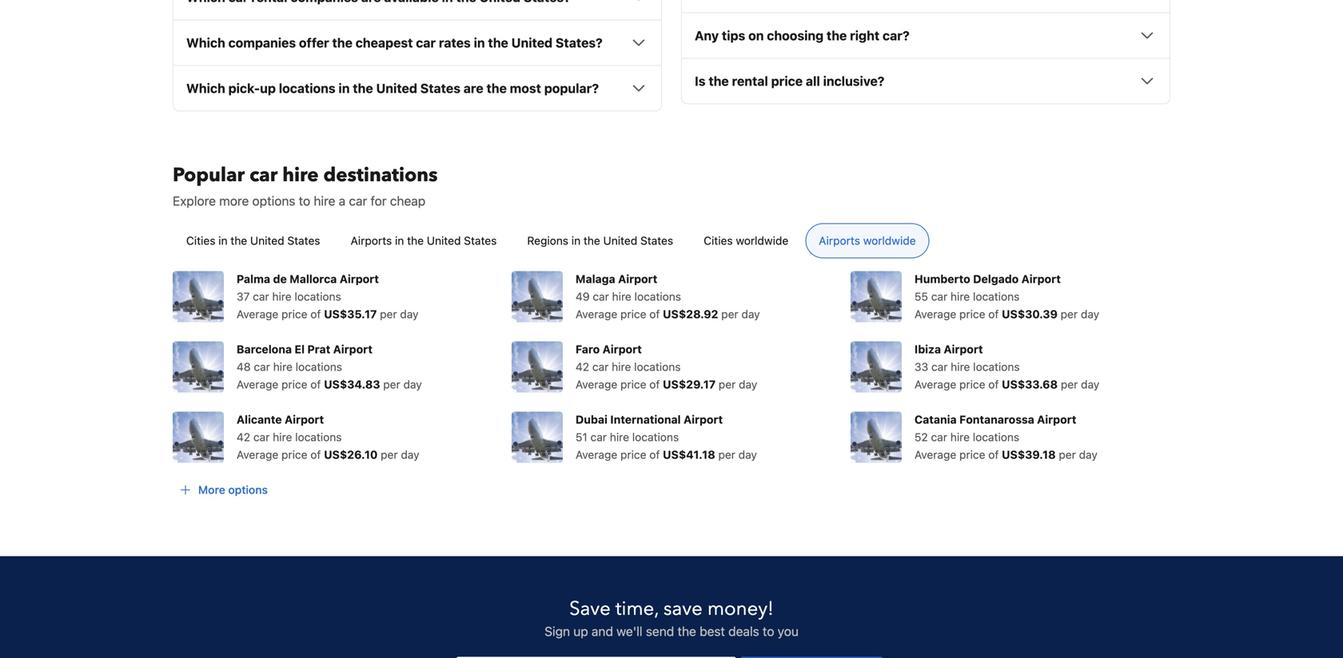 Task type: vqa. For each thing, say whether or not it's contained in the screenshot.
child policies
no



Task type: describe. For each thing, give the bounding box(es) containing it.
united for airports in the united states
[[427, 234, 461, 247]]

a
[[339, 193, 346, 209]]

cheap car hire in palma de mallorca airport - pmi image
[[173, 271, 224, 322]]

airports in the united states button
[[337, 223, 510, 258]]

regions
[[527, 234, 569, 247]]

dubai international airport 51 car hire locations average price of us$41.18 per day
[[576, 413, 757, 462]]

locations inside ibiza airport 33 car hire locations average price of us$33.68 per day
[[973, 360, 1020, 374]]

is the rental price all inclusive? button
[[695, 71, 1157, 91]]

cities for cities worldwide
[[704, 234, 733, 247]]

cities worldwide button
[[690, 223, 802, 258]]

42 for faro
[[576, 360, 589, 374]]

right
[[850, 28, 880, 43]]

per inside malaga airport 49 car hire locations average price of us$28.92 per day
[[721, 308, 739, 321]]

of inside ibiza airport 33 car hire locations average price of us$33.68 per day
[[989, 378, 999, 391]]

locations inside barcelona el prat airport 48 car hire locations average price of us$34.83 per day
[[296, 360, 342, 374]]

the down cheapest
[[353, 81, 373, 96]]

the down more
[[231, 234, 247, 247]]

price inside "dubai international airport 51 car hire locations average price of us$41.18 per day"
[[621, 448, 646, 462]]

states for airports in the united states
[[464, 234, 497, 247]]

cheap car hire in catania fontanarossa airport - cta image
[[851, 412, 902, 463]]

cities worldwide
[[704, 234, 789, 247]]

airports for airports in the united states
[[351, 234, 392, 247]]

per inside alicante airport 42 car hire locations average price of us$26.10 per day
[[381, 448, 398, 462]]

the inside save time, save money! sign up and we'll send the best deals to you
[[678, 624, 696, 639]]

55
[[915, 290, 928, 303]]

52
[[915, 431, 928, 444]]

hire inside faro airport 42 car hire locations average price of us$29.17 per day
[[612, 360, 631, 374]]

cheap car hire in malaga airport - agp image
[[512, 271, 563, 322]]

cities in the united states
[[186, 234, 320, 247]]

cheap
[[390, 193, 426, 209]]

locations inside palma de mallorca airport 37 car hire locations average price of us$35.17 per day
[[295, 290, 341, 303]]

palma de mallorca airport 37 car hire locations average price of us$35.17 per day
[[237, 272, 419, 321]]

alicante
[[237, 413, 282, 426]]

deals
[[729, 624, 759, 639]]

options inside more options button
[[228, 484, 268, 497]]

48
[[237, 360, 251, 374]]

malaga airport 49 car hire locations average price of us$28.92 per day
[[576, 272, 760, 321]]

for
[[371, 193, 387, 209]]

international
[[610, 413, 681, 426]]

airport inside ibiza airport 33 car hire locations average price of us$33.68 per day
[[944, 343, 983, 356]]

car?
[[883, 28, 910, 43]]

of inside malaga airport 49 car hire locations average price of us$28.92 per day
[[650, 308, 660, 321]]

companies
[[228, 35, 296, 50]]

popular
[[173, 162, 245, 189]]

de
[[273, 272, 287, 286]]

per inside barcelona el prat airport 48 car hire locations average price of us$34.83 per day
[[383, 378, 400, 391]]

worldwide for cities worldwide
[[736, 234, 789, 247]]

per inside catania fontanarossa airport 52 car hire locations average price of us$39.18 per day
[[1059, 448, 1076, 462]]

us$29.17
[[663, 378, 716, 391]]

price inside palma de mallorca airport 37 car hire locations average price of us$35.17 per day
[[282, 308, 307, 321]]

us$41.18
[[663, 448, 715, 462]]

worldwide for airports worldwide
[[863, 234, 916, 247]]

car inside palma de mallorca airport 37 car hire locations average price of us$35.17 per day
[[253, 290, 269, 303]]

el
[[295, 343, 305, 356]]

inclusive?
[[823, 73, 885, 89]]

in for cities in the united states
[[218, 234, 228, 247]]

price inside barcelona el prat airport 48 car hire locations average price of us$34.83 per day
[[282, 378, 307, 391]]

cheap car hire in alicante airport - alc image
[[173, 412, 224, 463]]

price inside catania fontanarossa airport 52 car hire locations average price of us$39.18 per day
[[960, 448, 985, 462]]

day inside faro airport 42 car hire locations average price of us$29.17 per day
[[739, 378, 757, 391]]

choosing
[[767, 28, 824, 43]]

us$34.83
[[324, 378, 380, 391]]

the left right
[[827, 28, 847, 43]]

locations inside "dubai international airport 51 car hire locations average price of us$41.18 per day"
[[632, 431, 679, 444]]

day inside alicante airport 42 car hire locations average price of us$26.10 per day
[[401, 448, 419, 462]]

us$33.68
[[1002, 378, 1058, 391]]

locations inside humberto delgado airport 55 car hire locations average price of us$30.39 per day
[[973, 290, 1020, 303]]

cheap car hire in barcelona el prat airport - bcn image
[[173, 342, 224, 393]]

are
[[464, 81, 483, 96]]

51
[[576, 431, 588, 444]]

barcelona el prat airport 48 car hire locations average price of us$34.83 per day
[[237, 343, 422, 391]]

humberto
[[915, 272, 971, 286]]

dubai
[[576, 413, 608, 426]]

which pick-up locations in the united states are the most popular?
[[186, 81, 599, 96]]

in inside 'dropdown button'
[[474, 35, 485, 50]]

car inside which companies offer the cheapest car rates in the united states? 'dropdown button'
[[416, 35, 436, 50]]

of inside alicante airport 42 car hire locations average price of us$26.10 per day
[[310, 448, 321, 462]]

is the rental price all inclusive?
[[695, 73, 885, 89]]

regions in the united states
[[527, 234, 673, 247]]

airport inside faro airport 42 car hire locations average price of us$29.17 per day
[[603, 343, 642, 356]]

which for which companies offer the cheapest car rates in the united states?
[[186, 35, 225, 50]]

price inside alicante airport 42 car hire locations average price of us$26.10 per day
[[282, 448, 307, 462]]

in inside "dropdown button"
[[339, 81, 350, 96]]

states for regions in the united states
[[640, 234, 673, 247]]

day inside malaga airport 49 car hire locations average price of us$28.92 per day
[[742, 308, 760, 321]]

day inside palma de mallorca airport 37 car hire locations average price of us$35.17 per day
[[400, 308, 419, 321]]

price inside dropdown button
[[771, 73, 803, 89]]

airport inside "dubai international airport 51 car hire locations average price of us$41.18 per day"
[[684, 413, 723, 426]]

to inside save time, save money! sign up and we'll send the best deals to you
[[763, 624, 774, 639]]

destinations
[[323, 162, 438, 189]]

we'll
[[617, 624, 643, 639]]

faro airport 42 car hire locations average price of us$29.17 per day
[[576, 343, 757, 391]]

popular car hire destinations explore more options to hire a car for cheap
[[173, 162, 438, 209]]

cheapest
[[356, 35, 413, 50]]

42 for alicante
[[237, 431, 250, 444]]

regions in the united states button
[[514, 223, 687, 258]]

price inside malaga airport 49 car hire locations average price of us$28.92 per day
[[621, 308, 646, 321]]

all
[[806, 73, 820, 89]]

airport inside palma de mallorca airport 37 car hire locations average price of us$35.17 per day
[[340, 272, 379, 286]]

the right are
[[487, 81, 507, 96]]

us$30.39
[[1002, 308, 1058, 321]]

car inside alicante airport 42 car hire locations average price of us$26.10 per day
[[253, 431, 270, 444]]

hire inside barcelona el prat airport 48 car hire locations average price of us$34.83 per day
[[273, 360, 293, 374]]

hire inside alicante airport 42 car hire locations average price of us$26.10 per day
[[273, 431, 292, 444]]

sign
[[545, 624, 570, 639]]

and
[[592, 624, 613, 639]]

any tips on choosing the right car?
[[695, 28, 910, 43]]

time,
[[616, 596, 659, 623]]

to inside popular car hire destinations explore more options to hire a car for cheap
[[299, 193, 310, 209]]

cheap car hire in dubai international airport - dxb image
[[512, 412, 563, 463]]

average inside alicante airport 42 car hire locations average price of us$26.10 per day
[[237, 448, 279, 462]]

per inside ibiza airport 33 car hire locations average price of us$33.68 per day
[[1061, 378, 1078, 391]]

which for which pick-up locations in the united states are the most popular?
[[186, 81, 225, 96]]

cities in the united states button
[[173, 223, 334, 258]]

airports in the united states
[[351, 234, 497, 247]]

more options
[[198, 484, 268, 497]]

any
[[695, 28, 719, 43]]

car inside barcelona el prat airport 48 car hire locations average price of us$34.83 per day
[[254, 360, 270, 374]]

average inside malaga airport 49 car hire locations average price of us$28.92 per day
[[576, 308, 618, 321]]

is
[[695, 73, 706, 89]]

which companies offer the cheapest car rates in the united states? button
[[186, 33, 648, 52]]

save
[[569, 596, 611, 623]]

average inside catania fontanarossa airport 52 car hire locations average price of us$39.18 per day
[[915, 448, 957, 462]]

on
[[749, 28, 764, 43]]

cheap car hire in ibiza airport - ibz image
[[851, 342, 902, 393]]

tab list containing cities in the united states
[[160, 223, 1183, 259]]

tips
[[722, 28, 745, 43]]

united inside "dropdown button"
[[376, 81, 417, 96]]

airports worldwide button
[[805, 223, 930, 258]]

33
[[915, 360, 929, 374]]

car inside faro airport 42 car hire locations average price of us$29.17 per day
[[592, 360, 609, 374]]

the right the offer
[[332, 35, 353, 50]]

the right rates
[[488, 35, 508, 50]]

humberto delgado airport 55 car hire locations average price of us$30.39 per day
[[915, 272, 1100, 321]]

average inside ibiza airport 33 car hire locations average price of us$33.68 per day
[[915, 378, 957, 391]]

more options button
[[173, 476, 274, 505]]



Task type: locate. For each thing, give the bounding box(es) containing it.
0 vertical spatial options
[[252, 193, 295, 209]]

car inside humberto delgado airport 55 car hire locations average price of us$30.39 per day
[[931, 290, 948, 303]]

airport right malaga
[[618, 272, 658, 286]]

0 vertical spatial which
[[186, 35, 225, 50]]

of inside barcelona el prat airport 48 car hire locations average price of us$34.83 per day
[[310, 378, 321, 391]]

1 which from the top
[[186, 35, 225, 50]]

hire
[[282, 162, 319, 189], [314, 193, 335, 209], [272, 290, 292, 303], [612, 290, 632, 303], [951, 290, 970, 303], [273, 360, 293, 374], [612, 360, 631, 374], [951, 360, 970, 374], [273, 431, 292, 444], [610, 431, 629, 444], [951, 431, 970, 444]]

fontanarossa
[[960, 413, 1034, 426]]

1 worldwide from the left
[[736, 234, 789, 247]]

ibiza airport 33 car hire locations average price of us$33.68 per day
[[915, 343, 1100, 391]]

airports worldwide
[[819, 234, 916, 247]]

price up fontanarossa
[[960, 378, 985, 391]]

more
[[219, 193, 249, 209]]

average down alicante
[[237, 448, 279, 462]]

car right 52
[[931, 431, 948, 444]]

in right regions
[[572, 234, 581, 247]]

per right the us$41.18
[[718, 448, 736, 462]]

popular?
[[544, 81, 599, 96]]

car right 49 on the left of page
[[593, 290, 609, 303]]

which left pick-
[[186, 81, 225, 96]]

price
[[771, 73, 803, 89], [282, 308, 307, 321], [621, 308, 646, 321], [960, 308, 985, 321], [282, 378, 307, 391], [621, 378, 646, 391], [960, 378, 985, 391], [282, 448, 307, 462], [621, 448, 646, 462], [960, 448, 985, 462]]

locations inside faro airport 42 car hire locations average price of us$29.17 per day
[[634, 360, 681, 374]]

airport up the us$35.17
[[340, 272, 379, 286]]

of left us$39.18
[[989, 448, 999, 462]]

42 down faro
[[576, 360, 589, 374]]

locations inside malaga airport 49 car hire locations average price of us$28.92 per day
[[635, 290, 681, 303]]

airport
[[340, 272, 379, 286], [618, 272, 658, 286], [1022, 272, 1061, 286], [333, 343, 373, 356], [603, 343, 642, 356], [944, 343, 983, 356], [285, 413, 324, 426], [684, 413, 723, 426], [1037, 413, 1077, 426]]

ibiza
[[915, 343, 941, 356]]

which
[[186, 35, 225, 50], [186, 81, 225, 96]]

faro
[[576, 343, 600, 356]]

airport inside catania fontanarossa airport 52 car hire locations average price of us$39.18 per day
[[1037, 413, 1077, 426]]

most
[[510, 81, 541, 96]]

car down humberto
[[931, 290, 948, 303]]

to left you
[[763, 624, 774, 639]]

car right 51
[[591, 431, 607, 444]]

catania
[[915, 413, 957, 426]]

average inside barcelona el prat airport 48 car hire locations average price of us$34.83 per day
[[237, 378, 279, 391]]

rates
[[439, 35, 471, 50]]

the down cheap
[[407, 234, 424, 247]]

per right us$30.39
[[1061, 308, 1078, 321]]

airports down for
[[351, 234, 392, 247]]

locations inside "dropdown button"
[[279, 81, 336, 96]]

explore
[[173, 193, 216, 209]]

airport right faro
[[603, 343, 642, 356]]

which left the companies
[[186, 35, 225, 50]]

any tips on choosing the right car? button
[[695, 26, 1157, 45]]

of down prat
[[310, 378, 321, 391]]

options
[[252, 193, 295, 209], [228, 484, 268, 497]]

palma
[[237, 272, 270, 286]]

1 horizontal spatial up
[[574, 624, 588, 639]]

day right us$34.83
[[403, 378, 422, 391]]

the right is on the right
[[709, 73, 729, 89]]

average down the 37
[[237, 308, 279, 321]]

day inside ibiza airport 33 car hire locations average price of us$33.68 per day
[[1081, 378, 1100, 391]]

car inside catania fontanarossa airport 52 car hire locations average price of us$39.18 per day
[[931, 431, 948, 444]]

average inside palma de mallorca airport 37 car hire locations average price of us$35.17 per day
[[237, 308, 279, 321]]

cheap car hire in humberto delgado airport - lis image
[[851, 271, 902, 322]]

per
[[380, 308, 397, 321], [721, 308, 739, 321], [1061, 308, 1078, 321], [383, 378, 400, 391], [719, 378, 736, 391], [1061, 378, 1078, 391], [381, 448, 398, 462], [718, 448, 736, 462], [1059, 448, 1076, 462]]

car right a
[[349, 193, 367, 209]]

cities down explore
[[186, 234, 215, 247]]

price inside faro airport 42 car hire locations average price of us$29.17 per day
[[621, 378, 646, 391]]

of left the us$35.17
[[310, 308, 321, 321]]

1 horizontal spatial cities
[[704, 234, 733, 247]]

the inside 'button'
[[584, 234, 600, 247]]

of up fontanarossa
[[989, 378, 999, 391]]

states inside "dropdown button"
[[420, 81, 461, 96]]

prat
[[307, 343, 330, 356]]

0 horizontal spatial airports
[[351, 234, 392, 247]]

day right us$29.17
[[739, 378, 757, 391]]

of inside humberto delgado airport 55 car hire locations average price of us$30.39 per day
[[989, 308, 999, 321]]

locations inside catania fontanarossa airport 52 car hire locations average price of us$39.18 per day
[[973, 431, 1020, 444]]

the up malaga
[[584, 234, 600, 247]]

42 down alicante
[[237, 431, 250, 444]]

price up international
[[621, 378, 646, 391]]

per inside humberto delgado airport 55 car hire locations average price of us$30.39 per day
[[1061, 308, 1078, 321]]

49
[[576, 290, 590, 303]]

car right 33
[[932, 360, 948, 374]]

day inside "dubai international airport 51 car hire locations average price of us$41.18 per day"
[[739, 448, 757, 462]]

in down cheap
[[395, 234, 404, 247]]

per inside palma de mallorca airport 37 car hire locations average price of us$35.17 per day
[[380, 308, 397, 321]]

car right popular
[[250, 162, 278, 189]]

1 airports from the left
[[351, 234, 392, 247]]

day right the us$41.18
[[739, 448, 757, 462]]

day inside catania fontanarossa airport 52 car hire locations average price of us$39.18 per day
[[1079, 448, 1098, 462]]

airports for airports worldwide
[[819, 234, 860, 247]]

of
[[310, 308, 321, 321], [650, 308, 660, 321], [989, 308, 999, 321], [310, 378, 321, 391], [650, 378, 660, 391], [989, 378, 999, 391], [310, 448, 321, 462], [650, 448, 660, 462], [989, 448, 999, 462]]

us$28.92
[[663, 308, 718, 321]]

states up mallorca
[[287, 234, 320, 247]]

more
[[198, 484, 225, 497]]

day right us$30.39
[[1081, 308, 1100, 321]]

of inside palma de mallorca airport 37 car hire locations average price of us$35.17 per day
[[310, 308, 321, 321]]

up inside save time, save money! sign up and we'll send the best deals to you
[[574, 624, 588, 639]]

per right us$29.17
[[719, 378, 736, 391]]

2 which from the top
[[186, 81, 225, 96]]

day
[[400, 308, 419, 321], [742, 308, 760, 321], [1081, 308, 1100, 321], [403, 378, 422, 391], [739, 378, 757, 391], [1081, 378, 1100, 391], [401, 448, 419, 462], [739, 448, 757, 462], [1079, 448, 1098, 462]]

states left are
[[420, 81, 461, 96]]

us$39.18
[[1002, 448, 1056, 462]]

up inside "dropdown button"
[[260, 81, 276, 96]]

up left and
[[574, 624, 588, 639]]

malaga
[[576, 272, 615, 286]]

car left rates
[[416, 35, 436, 50]]

airports up cheap car hire in humberto delgado airport - lis image
[[819, 234, 860, 247]]

per right us$26.10
[[381, 448, 398, 462]]

day right us$39.18
[[1079, 448, 1098, 462]]

worldwide
[[736, 234, 789, 247], [863, 234, 916, 247]]

average down 33
[[915, 378, 957, 391]]

up down the companies
[[260, 81, 276, 96]]

us$35.17
[[324, 308, 377, 321]]

car inside malaga airport 49 car hire locations average price of us$28.92 per day
[[593, 290, 609, 303]]

of down delgado
[[989, 308, 999, 321]]

price down el
[[282, 378, 307, 391]]

airport inside humberto delgado airport 55 car hire locations average price of us$30.39 per day
[[1022, 272, 1061, 286]]

0 vertical spatial 42
[[576, 360, 589, 374]]

options inside popular car hire destinations explore more options to hire a car for cheap
[[252, 193, 295, 209]]

hire inside "dubai international airport 51 car hire locations average price of us$41.18 per day"
[[610, 431, 629, 444]]

in down more
[[218, 234, 228, 247]]

us$26.10
[[324, 448, 378, 462]]

car inside ibiza airport 33 car hire locations average price of us$33.68 per day
[[932, 360, 948, 374]]

42 inside faro airport 42 car hire locations average price of us$29.17 per day
[[576, 360, 589, 374]]

cities inside "button"
[[704, 234, 733, 247]]

you
[[778, 624, 799, 639]]

locations up us$26.10
[[295, 431, 342, 444]]

which companies offer the cheapest car rates in the united states?
[[186, 35, 603, 50]]

average inside faro airport 42 car hire locations average price of us$29.17 per day
[[576, 378, 618, 391]]

car down alicante
[[253, 431, 270, 444]]

hire inside humberto delgado airport 55 car hire locations average price of us$30.39 per day
[[951, 290, 970, 303]]

cities for cities in the united states
[[186, 234, 215, 247]]

locations inside alicante airport 42 car hire locations average price of us$26.10 per day
[[295, 431, 342, 444]]

catania fontanarossa airport 52 car hire locations average price of us$39.18 per day
[[915, 413, 1098, 462]]

barcelona
[[237, 343, 292, 356]]

which inside 'dropdown button'
[[186, 35, 225, 50]]

airports
[[351, 234, 392, 247], [819, 234, 860, 247]]

in inside 'button'
[[572, 234, 581, 247]]

price up el
[[282, 308, 307, 321]]

car down barcelona
[[254, 360, 270, 374]]

tab list
[[160, 223, 1183, 259]]

locations down prat
[[296, 360, 342, 374]]

locations down delgado
[[973, 290, 1020, 303]]

states up malaga airport 49 car hire locations average price of us$28.92 per day
[[640, 234, 673, 247]]

of left the us$41.18
[[650, 448, 660, 462]]

save
[[664, 596, 703, 623]]

1 horizontal spatial 42
[[576, 360, 589, 374]]

to left a
[[299, 193, 310, 209]]

of inside "dubai international airport 51 car hire locations average price of us$41.18 per day"
[[650, 448, 660, 462]]

car
[[416, 35, 436, 50], [250, 162, 278, 189], [349, 193, 367, 209], [253, 290, 269, 303], [593, 290, 609, 303], [931, 290, 948, 303], [254, 360, 270, 374], [592, 360, 609, 374], [932, 360, 948, 374], [253, 431, 270, 444], [591, 431, 607, 444], [931, 431, 948, 444]]

42 inside alicante airport 42 car hire locations average price of us$26.10 per day
[[237, 431, 250, 444]]

airport inside malaga airport 49 car hire locations average price of us$28.92 per day
[[618, 272, 658, 286]]

average down '55'
[[915, 308, 957, 321]]

cities up malaga airport 49 car hire locations average price of us$28.92 per day
[[704, 234, 733, 247]]

of inside catania fontanarossa airport 52 car hire locations average price of us$39.18 per day
[[989, 448, 999, 462]]

1 vertical spatial options
[[228, 484, 268, 497]]

2 worldwide from the left
[[863, 234, 916, 247]]

states for cities in the united states
[[287, 234, 320, 247]]

in for airports in the united states
[[395, 234, 404, 247]]

of inside faro airport 42 car hire locations average price of us$29.17 per day
[[650, 378, 660, 391]]

hire inside ibiza airport 33 car hire locations average price of us$33.68 per day
[[951, 360, 970, 374]]

money!
[[707, 596, 774, 623]]

37
[[237, 290, 250, 303]]

average up dubai on the bottom left
[[576, 378, 618, 391]]

best
[[700, 624, 725, 639]]

per right us$33.68
[[1061, 378, 1078, 391]]

united inside 'dropdown button'
[[511, 35, 553, 50]]

0 horizontal spatial to
[[299, 193, 310, 209]]

average down 52
[[915, 448, 957, 462]]

hire inside palma de mallorca airport 37 car hire locations average price of us$35.17 per day
[[272, 290, 292, 303]]

2 cities from the left
[[704, 234, 733, 247]]

0 horizontal spatial cities
[[186, 234, 215, 247]]

average
[[237, 308, 279, 321], [576, 308, 618, 321], [915, 308, 957, 321], [237, 378, 279, 391], [576, 378, 618, 391], [915, 378, 957, 391], [237, 448, 279, 462], [576, 448, 618, 462], [915, 448, 957, 462]]

airport right alicante
[[285, 413, 324, 426]]

price down fontanarossa
[[960, 448, 985, 462]]

per right us$39.18
[[1059, 448, 1076, 462]]

worldwide inside button
[[863, 234, 916, 247]]

price left "us$28.92" on the top of page
[[621, 308, 646, 321]]

states?
[[556, 35, 603, 50]]

0 vertical spatial up
[[260, 81, 276, 96]]

worldwide inside "button"
[[736, 234, 789, 247]]

price inside humberto delgado airport 55 car hire locations average price of us$30.39 per day
[[960, 308, 985, 321]]

up
[[260, 81, 276, 96], [574, 624, 588, 639]]

locations up "us$28.92" on the top of page
[[635, 290, 681, 303]]

united inside 'button'
[[603, 234, 637, 247]]

average down 49 on the left of page
[[576, 308, 618, 321]]

per right us$34.83
[[383, 378, 400, 391]]

price down international
[[621, 448, 646, 462]]

average down 51
[[576, 448, 618, 462]]

airport right "ibiza"
[[944, 343, 983, 356]]

rental
[[732, 73, 768, 89]]

price down delgado
[[960, 308, 985, 321]]

airport inside barcelona el prat airport 48 car hire locations average price of us$34.83 per day
[[333, 343, 373, 356]]

of left us$26.10
[[310, 448, 321, 462]]

price inside ibiza airport 33 car hire locations average price of us$33.68 per day
[[960, 378, 985, 391]]

0 vertical spatial to
[[299, 193, 310, 209]]

0 horizontal spatial worldwide
[[736, 234, 789, 247]]

hire inside catania fontanarossa airport 52 car hire locations average price of us$39.18 per day
[[951, 431, 970, 444]]

per right the us$35.17
[[380, 308, 397, 321]]

states left regions
[[464, 234, 497, 247]]

day right us$26.10
[[401, 448, 419, 462]]

average down '48'
[[237, 378, 279, 391]]

0 horizontal spatial 42
[[237, 431, 250, 444]]

delgado
[[973, 272, 1019, 286]]

42
[[576, 360, 589, 374], [237, 431, 250, 444]]

locations up us$29.17
[[634, 360, 681, 374]]

of left us$29.17
[[650, 378, 660, 391]]

1 cities from the left
[[186, 234, 215, 247]]

1 horizontal spatial to
[[763, 624, 774, 639]]

pick-
[[228, 81, 260, 96]]

average inside "dubai international airport 51 car hire locations average price of us$41.18 per day"
[[576, 448, 618, 462]]

airport down us$33.68
[[1037, 413, 1077, 426]]

alicante airport 42 car hire locations average price of us$26.10 per day
[[237, 413, 419, 462]]

1 vertical spatial to
[[763, 624, 774, 639]]

1 vertical spatial up
[[574, 624, 588, 639]]

states inside 'button'
[[640, 234, 673, 247]]

offer
[[299, 35, 329, 50]]

1 vertical spatial which
[[186, 81, 225, 96]]

united for regions in the united states
[[603, 234, 637, 247]]

in
[[474, 35, 485, 50], [339, 81, 350, 96], [218, 234, 228, 247], [395, 234, 404, 247], [572, 234, 581, 247]]

per inside "dubai international airport 51 car hire locations average price of us$41.18 per day"
[[718, 448, 736, 462]]

average inside humberto delgado airport 55 car hire locations average price of us$30.39 per day
[[915, 308, 957, 321]]

airport inside alicante airport 42 car hire locations average price of us$26.10 per day
[[285, 413, 324, 426]]

locations down international
[[632, 431, 679, 444]]

which inside "dropdown button"
[[186, 81, 225, 96]]

day inside humberto delgado airport 55 car hire locations average price of us$30.39 per day
[[1081, 308, 1100, 321]]

airport right prat
[[333, 343, 373, 356]]

in down which companies offer the cheapest car rates in the united states?
[[339, 81, 350, 96]]

locations
[[279, 81, 336, 96], [295, 290, 341, 303], [635, 290, 681, 303], [973, 290, 1020, 303], [296, 360, 342, 374], [634, 360, 681, 374], [973, 360, 1020, 374], [295, 431, 342, 444], [632, 431, 679, 444], [973, 431, 1020, 444]]

1 horizontal spatial worldwide
[[863, 234, 916, 247]]

cities
[[186, 234, 215, 247], [704, 234, 733, 247]]

0 horizontal spatial up
[[260, 81, 276, 96]]

price down alicante
[[282, 448, 307, 462]]

the down save
[[678, 624, 696, 639]]

in right rates
[[474, 35, 485, 50]]

mallorca
[[290, 272, 337, 286]]

day inside barcelona el prat airport 48 car hire locations average price of us$34.83 per day
[[403, 378, 422, 391]]

per inside faro airport 42 car hire locations average price of us$29.17 per day
[[719, 378, 736, 391]]

car inside "dubai international airport 51 car hire locations average price of us$41.18 per day"
[[591, 431, 607, 444]]

which pick-up locations in the united states are the most popular? button
[[186, 79, 648, 98]]

locations down mallorca
[[295, 290, 341, 303]]

locations down fontanarossa
[[973, 431, 1020, 444]]

united for cities in the united states
[[250, 234, 284, 247]]

hire inside malaga airport 49 car hire locations average price of us$28.92 per day
[[612, 290, 632, 303]]

1 vertical spatial 42
[[237, 431, 250, 444]]

locations down the offer
[[279, 81, 336, 96]]

1 horizontal spatial airports
[[819, 234, 860, 247]]

cheap car hire in faro airport - fao image
[[512, 342, 563, 393]]

united
[[511, 35, 553, 50], [376, 81, 417, 96], [250, 234, 284, 247], [427, 234, 461, 247], [603, 234, 637, 247]]

locations up us$33.68
[[973, 360, 1020, 374]]

to
[[299, 193, 310, 209], [763, 624, 774, 639]]

save time, save money! sign up and we'll send the best deals to you
[[545, 596, 799, 639]]

cities inside button
[[186, 234, 215, 247]]

of left "us$28.92" on the top of page
[[650, 308, 660, 321]]

send
[[646, 624, 674, 639]]

in for regions in the united states
[[572, 234, 581, 247]]

day right the us$35.17
[[400, 308, 419, 321]]

airport down us$29.17
[[684, 413, 723, 426]]

2 airports from the left
[[819, 234, 860, 247]]



